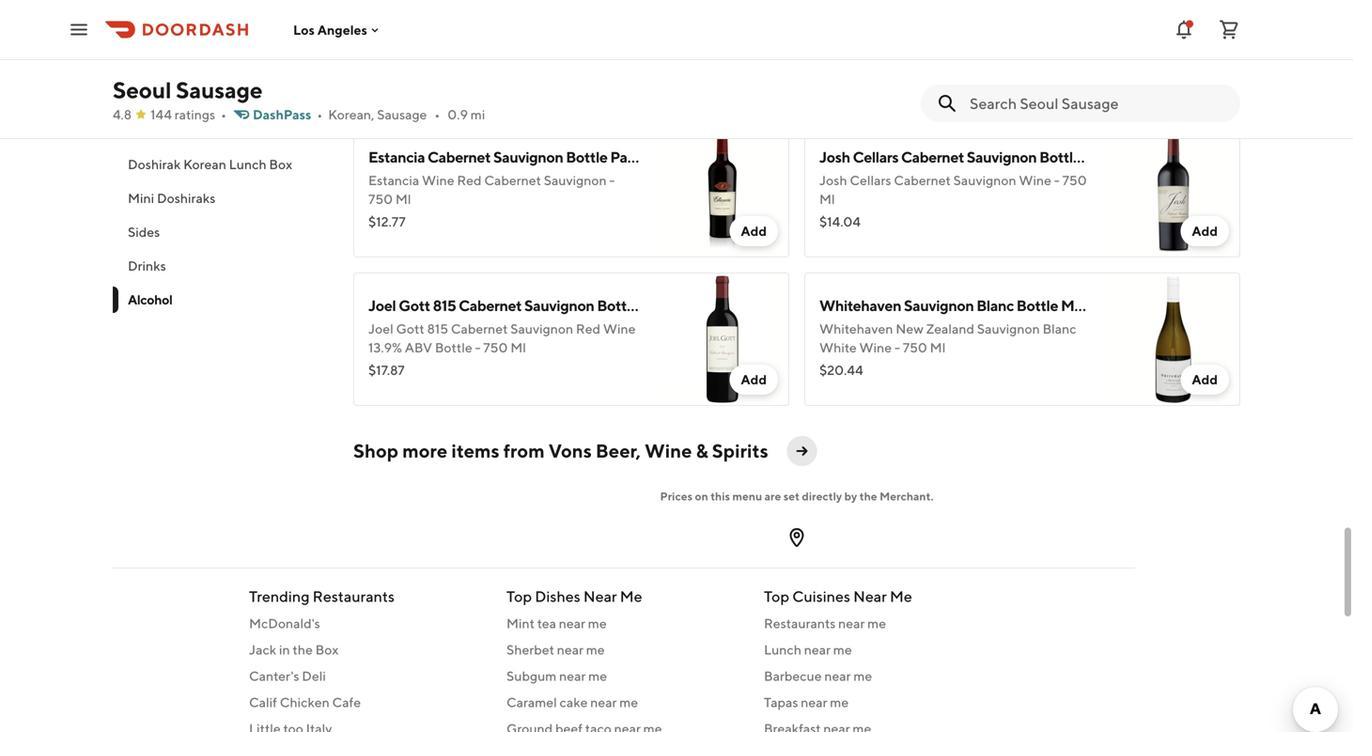 Task type: locate. For each thing, give the bounding box(es) containing it.
wine inside estancia cabernet sauvignon bottle paso robles, 2016 (750 ml) estancia wine red cabernet sauvignon - 750 ml $12.77
[[422, 173, 455, 188]]

0 vertical spatial gott
[[399, 297, 430, 314]]

0 vertical spatial josh
[[820, 148, 851, 166]]

near up barbecue near me on the bottom of the page
[[805, 642, 831, 658]]

0 horizontal spatial blanc
[[977, 297, 1014, 314]]

sauvignon inside coppola diamond collection claret cabernet sauvignon red wine - 750 ml
[[428, 43, 491, 58]]

me up lunch near me link
[[868, 616, 887, 631]]

items inside button
[[185, 55, 218, 71]]

1 vertical spatial 815
[[427, 321, 448, 337]]

near right tea
[[559, 616, 586, 631]]

0 horizontal spatial lunch
[[229, 157, 267, 172]]

me down restaurants near me in the bottom right of the page
[[834, 642, 852, 658]]

0.9
[[448, 107, 468, 122]]

bottle
[[566, 148, 608, 166], [1040, 148, 1082, 166], [597, 297, 639, 314], [1017, 297, 1059, 314], [435, 340, 473, 355]]

me
[[620, 588, 643, 605], [890, 588, 913, 605]]

1 horizontal spatial restaurants
[[764, 616, 836, 631]]

-
[[168, 14, 174, 29], [556, 43, 562, 58], [948, 43, 953, 58], [610, 173, 615, 188], [1055, 173, 1060, 188], [475, 340, 481, 355], [895, 340, 901, 355]]

ml) inside whitehaven sauvignon blanc bottle marlborough new zealand (750 ml) whitehaven new zealand sauvignon blanc white wine - 750 ml $20.44
[[1275, 297, 1297, 314]]

0 vertical spatial lunch
[[229, 157, 267, 172]]

subgum near me
[[507, 668, 607, 684]]

estancia cabernet sauvignon bottle paso robles, 2016 (750 ml) image
[[656, 124, 790, 258]]

0 horizontal spatial box
[[269, 157, 293, 172]]

red
[[494, 43, 518, 58], [885, 43, 910, 58], [457, 173, 482, 188], [576, 321, 601, 337]]

750 right abv
[[483, 340, 508, 355]]

- down claret
[[556, 43, 562, 58]]

Item Search search field
[[970, 93, 1226, 114]]

near for sherbet near me
[[557, 642, 584, 658]]

750 inside whitehaven sauvignon blanc bottle marlborough new zealand (750 ml) whitehaven new zealand sauvignon blanc white wine - 750 ml $20.44
[[903, 340, 928, 355]]

blanc
[[977, 297, 1014, 314], [1043, 321, 1077, 337]]

vons
[[549, 440, 592, 462]]

1 whitehaven from the top
[[820, 297, 902, 314]]

jack in the box
[[249, 642, 339, 658]]

(750 for joel gott 815 cabernet sauvignon bottle california (750 ml)
[[709, 297, 741, 314]]

tapas near me
[[764, 695, 849, 710]]

0 horizontal spatial near
[[584, 588, 617, 605]]

shop
[[353, 440, 399, 462]]

• right "ratings"
[[221, 107, 227, 122]]

top for top dishes near me
[[507, 588, 532, 605]]

(750 for estancia cabernet sauvignon bottle paso robles, 2016 (750 ml)
[[733, 148, 765, 166]]

2016
[[697, 148, 730, 166]]

me for subgum near me
[[589, 668, 607, 684]]

1 horizontal spatial lunch
[[764, 642, 802, 658]]

items
[[185, 55, 218, 71], [177, 123, 211, 138]]

144
[[151, 107, 172, 122]]

new
[[1151, 297, 1182, 314], [896, 321, 924, 337]]

add for joel gott 815 cabernet sauvignon bottle california (750 ml)
[[741, 372, 767, 387]]

• left 0.9
[[435, 107, 440, 122]]

alcohol
[[128, 292, 172, 307]]

items down "ratings"
[[177, 123, 211, 138]]

1 vertical spatial the
[[293, 642, 313, 658]]

- right white
[[895, 340, 901, 355]]

red inside estancia cabernet sauvignon bottle paso robles, 2016 (750 ml) estancia wine red cabernet sauvignon - 750 ml $12.77
[[457, 173, 482, 188]]

private
[[919, 24, 962, 39]]

white
[[820, 340, 857, 355]]

me for lunch near me
[[834, 642, 852, 658]]

750
[[564, 43, 589, 58], [956, 43, 981, 58], [1063, 173, 1087, 188], [369, 191, 393, 207], [483, 340, 508, 355], [903, 340, 928, 355]]

me up "mint tea near me" link
[[620, 588, 643, 605]]

0 vertical spatial sausage
[[176, 77, 263, 103]]

750 inside robert mondavi private selection cabernet sauvignon red wine - 750 ml
[[956, 43, 981, 58]]

0 horizontal spatial the
[[293, 642, 313, 658]]

top for top cuisines near me
[[764, 588, 790, 605]]

3 • from the left
[[435, 107, 440, 122]]

restaurants near me link
[[764, 614, 999, 633]]

2 top from the left
[[764, 588, 790, 605]]

$17.87
[[369, 362, 405, 378]]

red inside coppola diamond collection claret cabernet sauvignon red wine - 750 ml
[[494, 43, 518, 58]]

near up "mint tea near me" link
[[584, 588, 617, 605]]

1 • from the left
[[221, 107, 227, 122]]

reviews
[[128, 89, 178, 104]]

sausage right korean,
[[377, 107, 427, 122]]

tapas
[[764, 695, 799, 710]]

featured
[[128, 55, 182, 71]]

popular items button
[[113, 114, 331, 148]]

750 right white
[[903, 340, 928, 355]]

1 horizontal spatial •
[[317, 107, 323, 122]]

los angeles
[[293, 22, 367, 37]]

top left cuisines
[[764, 588, 790, 605]]

1 vertical spatial cellars
[[850, 173, 892, 188]]

the right in
[[293, 642, 313, 658]]

- down private
[[948, 43, 953, 58]]

california inside joel gott 815 cabernet sauvignon bottle california (750 ml) joel gott 815 cabernet sauvignon red wine 13.9% abv bottle - 750 ml $17.87
[[642, 297, 706, 314]]

me for top dishes near me
[[620, 588, 643, 605]]

add for estancia cabernet sauvignon bottle paso robles, 2016 (750 ml)
[[741, 223, 767, 239]]

ml inside josh cellars cabernet sauvignon bottle california (750 ml) josh cellars cabernet sauvignon wine - 750 ml $14.04
[[820, 191, 835, 207]]

items up seoul sausage
[[185, 55, 218, 71]]

- inside estancia cabernet sauvignon bottle paso robles, 2016 (750 ml) estancia wine red cabernet sauvignon - 750 ml $12.77
[[610, 173, 615, 188]]

2 horizontal spatial •
[[435, 107, 440, 122]]

whitehaven sauvignon blanc bottle marlborough new zealand (750 ml) image
[[1107, 273, 1241, 406]]

ml) inside estancia cabernet sauvignon bottle paso robles, 2016 (750 ml) estancia wine red cabernet sauvignon - 750 ml $12.77
[[767, 148, 789, 166]]

whitehaven sauvignon blanc bottle marlborough new zealand (750 ml) whitehaven new zealand sauvignon blanc white wine - 750 ml $20.44
[[820, 297, 1297, 378]]

$20.44
[[820, 362, 864, 378]]

1 top from the left
[[507, 588, 532, 605]]

mini doshiraks button
[[113, 181, 331, 215]]

0 vertical spatial blanc
[[977, 297, 1014, 314]]

•
[[221, 107, 227, 122], [317, 107, 323, 122], [435, 107, 440, 122]]

ratings
[[175, 107, 215, 122]]

(750 inside whitehaven sauvignon blanc bottle marlborough new zealand (750 ml) whitehaven new zealand sauvignon blanc white wine - 750 ml $20.44
[[1241, 297, 1272, 314]]

1 horizontal spatial zealand
[[1184, 297, 1238, 314]]

angeles
[[318, 22, 367, 37]]

ml) for estancia cabernet sauvignon bottle paso robles, 2016 (750 ml)
[[767, 148, 789, 166]]

ml inside coppola diamond collection claret cabernet sauvignon red wine - 750 ml
[[591, 43, 607, 58]]

750 down item search search box
[[1063, 173, 1087, 188]]

items inside button
[[177, 123, 211, 138]]

estancia down the korean, sausage • 0.9 mi
[[369, 148, 425, 166]]

are
[[765, 490, 782, 503]]

750 up $12.77 on the top
[[369, 191, 393, 207]]

1 vertical spatial california
[[642, 297, 706, 314]]

1 vertical spatial blanc
[[1043, 321, 1077, 337]]

2 me from the left
[[890, 588, 913, 605]]

coppola
[[369, 24, 420, 39]]

1 vertical spatial joel
[[369, 321, 394, 337]]

me for sherbet near me
[[586, 642, 605, 658]]

restaurants near me
[[764, 616, 887, 631]]

the right the by
[[860, 490, 878, 503]]

0 vertical spatial box
[[269, 157, 293, 172]]

0 horizontal spatial •
[[221, 107, 227, 122]]

1 vertical spatial josh
[[820, 173, 848, 188]]

canter's deli link
[[249, 667, 484, 686]]

750 inside estancia cabernet sauvignon bottle paso robles, 2016 (750 ml) estancia wine red cabernet sauvignon - 750 ml $12.77
[[369, 191, 393, 207]]

sausage up "ratings"
[[176, 77, 263, 103]]

1 horizontal spatial me
[[890, 588, 913, 605]]

1 vertical spatial items
[[177, 123, 211, 138]]

1 vertical spatial estancia
[[369, 173, 419, 188]]

1 vertical spatial new
[[896, 321, 924, 337]]

ml) inside joel gott 815 cabernet sauvignon bottle california (750 ml) joel gott 815 cabernet sauvignon red wine 13.9% abv bottle - 750 ml $17.87
[[743, 297, 765, 314]]

- down item search search box
[[1055, 173, 1060, 188]]

4.8
[[113, 107, 132, 122]]

0 horizontal spatial california
[[642, 297, 706, 314]]

1 near from the left
[[584, 588, 617, 605]]

2 joel from the top
[[369, 321, 394, 337]]

0 vertical spatial 815
[[433, 297, 456, 314]]

(750 inside joel gott 815 cabernet sauvignon bottle california (750 ml) joel gott 815 cabernet sauvignon red wine 13.9% abv bottle - 750 ml $17.87
[[709, 297, 741, 314]]

1 horizontal spatial top
[[764, 588, 790, 605]]

prices on this menu are set directly by the merchant .
[[660, 490, 934, 503]]

- down paso
[[610, 173, 615, 188]]

box up the deli
[[316, 642, 339, 658]]

ml) for joel gott 815 cabernet sauvignon bottle california (750 ml)
[[743, 297, 765, 314]]

sausage
[[176, 77, 263, 103], [377, 107, 427, 122]]

ml inside joel gott 815 cabernet sauvignon bottle california (750 ml) joel gott 815 cabernet sauvignon red wine 13.9% abv bottle - 750 ml $17.87
[[511, 340, 526, 355]]

me down barbecue near me on the bottom of the page
[[830, 695, 849, 710]]

750 inside coppola diamond collection claret cabernet sauvignon red wine - 750 ml
[[564, 43, 589, 58]]

doshirak
[[128, 157, 181, 172]]

sherbet near me link
[[507, 641, 742, 660]]

by
[[845, 490, 858, 503]]

top
[[507, 588, 532, 605], [764, 588, 790, 605]]

1 horizontal spatial the
[[860, 490, 878, 503]]

bottle inside josh cellars cabernet sauvignon bottle california (750 ml) josh cellars cabernet sauvignon wine - 750 ml $14.04
[[1040, 148, 1082, 166]]

1 horizontal spatial new
[[1151, 297, 1182, 314]]

0 horizontal spatial me
[[620, 588, 643, 605]]

box inside button
[[269, 157, 293, 172]]

top dishes near me
[[507, 588, 643, 605]]

joel
[[369, 297, 396, 314], [369, 321, 394, 337]]

lunch down popular items button
[[229, 157, 267, 172]]

me for barbecue near me
[[854, 668, 873, 684]]

$12.77
[[369, 214, 406, 229]]

joel gott 815 cabernet sauvignon bottle california (750 ml) image
[[656, 273, 790, 406]]

wine inside josh cellars cabernet sauvignon bottle california (750 ml) josh cellars cabernet sauvignon wine - 750 ml $14.04
[[1019, 173, 1052, 188]]

1 vertical spatial whitehaven
[[820, 321, 894, 337]]

barbecue near me
[[764, 668, 873, 684]]

near for dishes
[[584, 588, 617, 605]]

me down lunch near me link
[[854, 668, 873, 684]]

add button for whitehaven sauvignon blanc bottle marlborough new zealand (750 ml)
[[1181, 365, 1230, 395]]

1 vertical spatial zealand
[[927, 321, 975, 337]]

near down top cuisines near me
[[839, 616, 865, 631]]

0 vertical spatial items
[[185, 55, 218, 71]]

0 vertical spatial whitehaven
[[820, 297, 902, 314]]

- right abv
[[475, 340, 481, 355]]

red inside joel gott 815 cabernet sauvignon bottle california (750 ml) joel gott 815 cabernet sauvignon red wine 13.9% abv bottle - 750 ml $17.87
[[576, 321, 601, 337]]

me for top cuisines near me
[[890, 588, 913, 605]]

me for restaurants near me
[[868, 616, 887, 631]]

near up caramel cake near me
[[560, 668, 586, 684]]

near down barbecue near me on the bottom of the page
[[801, 695, 828, 710]]

restaurants up lunch near me
[[764, 616, 836, 631]]

top up "mint"
[[507, 588, 532, 605]]

0 vertical spatial california
[[1084, 148, 1149, 166]]

josh
[[820, 148, 851, 166], [820, 173, 848, 188]]

1 horizontal spatial sausage
[[377, 107, 427, 122]]

0 horizontal spatial new
[[896, 321, 924, 337]]

canter's
[[249, 668, 299, 684]]

box for doshirak korean lunch box
[[269, 157, 293, 172]]

1 vertical spatial sausage
[[377, 107, 427, 122]]

prices
[[660, 490, 693, 503]]

0 horizontal spatial restaurants
[[313, 588, 395, 605]]

cabernet inside coppola diamond collection claret cabernet sauvignon red wine - 750 ml
[[369, 43, 425, 58]]

me up restaurants near me link
[[890, 588, 913, 605]]

near up subgum near me
[[557, 642, 584, 658]]

chicken
[[280, 695, 330, 710]]

0 horizontal spatial top
[[507, 588, 532, 605]]

wine
[[521, 43, 553, 58], [913, 43, 945, 58], [422, 173, 455, 188], [1019, 173, 1052, 188], [603, 321, 636, 337], [860, 340, 892, 355], [645, 440, 692, 462]]

josh cellars cabernet sauvignon bottle california (750 ml) josh cellars cabernet sauvignon wine - 750 ml $14.04
[[820, 148, 1207, 229]]

seoul
[[113, 77, 171, 103]]

1 horizontal spatial box
[[316, 642, 339, 658]]

1 vertical spatial box
[[316, 642, 339, 658]]

wine inside robert mondavi private selection cabernet sauvignon red wine - 750 ml
[[913, 43, 945, 58]]

0 vertical spatial joel
[[369, 297, 396, 314]]

los angeles button
[[293, 22, 383, 37]]

ml inside estancia cabernet sauvignon bottle paso robles, 2016 (750 ml) estancia wine red cabernet sauvignon - 750 ml $12.77
[[396, 191, 411, 207]]

750 down selection
[[956, 43, 981, 58]]

trending restaurants
[[249, 588, 395, 605]]

- inside joel gott 815 cabernet sauvignon bottle california (750 ml) joel gott 815 cabernet sauvignon red wine 13.9% abv bottle - 750 ml $17.87
[[475, 340, 481, 355]]

box
[[269, 157, 293, 172], [316, 642, 339, 658]]

near
[[559, 616, 586, 631], [839, 616, 865, 631], [557, 642, 584, 658], [805, 642, 831, 658], [560, 668, 586, 684], [825, 668, 851, 684], [591, 695, 617, 710], [801, 695, 828, 710]]

0 vertical spatial zealand
[[1184, 297, 1238, 314]]

cabernet
[[1023, 24, 1080, 39], [369, 43, 425, 58], [428, 148, 491, 166], [902, 148, 965, 166], [484, 173, 541, 188], [894, 173, 951, 188], [459, 297, 522, 314], [451, 321, 508, 337]]

cellars
[[853, 148, 899, 166], [850, 173, 892, 188]]

ml) for whitehaven sauvignon blanc bottle marlborough new zealand (750 ml)
[[1275, 297, 1297, 314]]

1 horizontal spatial near
[[854, 588, 887, 605]]

francis coppola black label claret cabernet sauvignon (750 ml) image
[[656, 0, 790, 109]]

0 horizontal spatial sausage
[[176, 77, 263, 103]]

1 me from the left
[[620, 588, 643, 605]]

restaurants up the mcdonald's link
[[313, 588, 395, 605]]

1 horizontal spatial california
[[1084, 148, 1149, 166]]

0 vertical spatial estancia
[[369, 148, 425, 166]]

1 horizontal spatial blanc
[[1043, 321, 1077, 337]]

canter's deli
[[249, 668, 326, 684]]

(750 inside estancia cabernet sauvignon bottle paso robles, 2016 (750 ml) estancia wine red cabernet sauvignon - 750 ml $12.77
[[733, 148, 765, 166]]

wine inside coppola diamond collection claret cabernet sauvignon red wine - 750 ml
[[521, 43, 553, 58]]

dashpass
[[253, 107, 312, 122]]

ml
[[591, 43, 607, 58], [983, 43, 999, 58], [396, 191, 411, 207], [820, 191, 835, 207], [511, 340, 526, 355], [930, 340, 946, 355]]

750 down claret
[[564, 43, 589, 58]]

- inside robert mondavi private selection cabernet sauvignon red wine - 750 ml
[[948, 43, 953, 58]]

lunch up barbecue
[[764, 642, 802, 658]]

• left korean,
[[317, 107, 323, 122]]

near for restaurants near me
[[839, 616, 865, 631]]

add button for estancia cabernet sauvignon bottle paso robles, 2016 (750 ml)
[[730, 216, 778, 246]]

whitehaven
[[820, 297, 902, 314], [820, 321, 894, 337]]

cake
[[560, 695, 588, 710]]

estancia up $12.77 on the top
[[369, 173, 419, 188]]

(750 for whitehaven sauvignon blanc bottle marlborough new zealand (750 ml)
[[1241, 297, 1272, 314]]

near down lunch near me
[[825, 668, 851, 684]]

doshiraks
[[157, 190, 216, 206]]

near up restaurants near me link
[[854, 588, 887, 605]]

2 near from the left
[[854, 588, 887, 605]]

me up caramel cake near me
[[589, 668, 607, 684]]

me down "mint tea near me" link
[[586, 642, 605, 658]]

box down dashpass
[[269, 157, 293, 172]]

caramel cake near me link
[[507, 693, 742, 712]]

the
[[860, 490, 878, 503], [293, 642, 313, 658]]

drinks
[[128, 258, 166, 274]]



Task type: vqa. For each thing, say whether or not it's contained in the screenshot.


Task type: describe. For each thing, give the bounding box(es) containing it.
• for 144 ratings •
[[221, 107, 227, 122]]

estancia cabernet sauvignon bottle paso robles, 2016 (750 ml) estancia wine red cabernet sauvignon - 750 ml $12.77
[[369, 148, 789, 229]]

1 vertical spatial lunch
[[764, 642, 802, 658]]

0 vertical spatial restaurants
[[313, 588, 395, 605]]

near for cuisines
[[854, 588, 887, 605]]

2 estancia from the top
[[369, 173, 419, 188]]

near right cake
[[591, 695, 617, 710]]

calif chicken cafe link
[[249, 693, 484, 712]]

barbecue near me link
[[764, 667, 999, 686]]

11:00 am - 2:40 pm
[[113, 14, 226, 29]]

mint tea near me link
[[507, 614, 742, 633]]

me for tapas near me
[[830, 695, 849, 710]]

mcdonald's link
[[249, 614, 484, 633]]

more
[[403, 440, 448, 462]]

1 vertical spatial restaurants
[[764, 616, 836, 631]]

0 vertical spatial cellars
[[853, 148, 899, 166]]

calif chicken cafe
[[249, 695, 361, 710]]

144 ratings •
[[151, 107, 227, 122]]

lunch near me
[[764, 642, 852, 658]]

1 josh from the top
[[820, 148, 851, 166]]

2:40
[[176, 14, 204, 29]]

set
[[784, 490, 800, 503]]

los
[[293, 22, 315, 37]]

this
[[711, 490, 730, 503]]

lunch inside button
[[229, 157, 267, 172]]

korean,
[[328, 107, 375, 122]]

doshirak korean lunch box button
[[113, 148, 331, 181]]

add for whitehaven sauvignon blanc bottle marlborough new zealand (750 ml)
[[1192, 372, 1218, 387]]

sauvignon inside robert mondavi private selection cabernet sauvignon red wine - 750 ml
[[820, 43, 883, 58]]

dishes
[[535, 588, 581, 605]]

ml) inside josh cellars cabernet sauvignon bottle california (750 ml) josh cellars cabernet sauvignon wine - 750 ml $14.04
[[1186, 148, 1207, 166]]

13.9%
[[369, 340, 402, 355]]

bottle inside estancia cabernet sauvignon bottle paso robles, 2016 (750 ml) estancia wine red cabernet sauvignon - 750 ml $12.77
[[566, 148, 608, 166]]

near for subgum near me
[[560, 668, 586, 684]]

top cuisines near me
[[764, 588, 913, 605]]

korean, sausage • 0.9 mi
[[328, 107, 485, 122]]

beer,
[[596, 440, 641, 462]]

doshirak korean lunch box
[[128, 157, 293, 172]]

me down subgum near me link
[[620, 695, 638, 710]]

popular
[[128, 123, 175, 138]]

1 vertical spatial gott
[[396, 321, 425, 337]]

open menu image
[[68, 18, 90, 41]]

shop more items from vons beer, wine & spirits
[[353, 440, 769, 462]]

1 joel from the top
[[369, 297, 396, 314]]

me down "top dishes near me"
[[588, 616, 607, 631]]

caramel cake near me
[[507, 695, 638, 710]]

robert mondavi private selection cabernet sauvignon bottle (750 ml) image
[[1107, 0, 1241, 109]]

robles,
[[645, 148, 694, 166]]

lunch near me link
[[764, 641, 999, 660]]

items for popular items
[[177, 123, 211, 138]]

directly
[[802, 490, 842, 503]]

add for josh cellars cabernet sauvignon bottle california (750 ml)
[[1192, 223, 1218, 239]]

claret
[[545, 24, 582, 39]]

menu
[[733, 490, 763, 503]]

abv
[[405, 340, 433, 355]]

2 josh from the top
[[820, 173, 848, 188]]

sherbet
[[507, 642, 555, 658]]

• for korean, sausage • 0.9 mi
[[435, 107, 440, 122]]

josh cellars cabernet sauvignon bottle california (750 ml) image
[[1107, 124, 1241, 258]]

korean
[[183, 157, 226, 172]]

featured items button
[[113, 46, 331, 80]]

collection
[[480, 24, 542, 39]]

items
[[452, 440, 500, 462]]

trending
[[249, 588, 310, 605]]

sausage for seoul
[[176, 77, 263, 103]]

mint tea near me
[[507, 616, 607, 631]]

0 vertical spatial the
[[860, 490, 878, 503]]

pm
[[207, 14, 226, 29]]

- inside coppola diamond collection claret cabernet sauvignon red wine - 750 ml
[[556, 43, 562, 58]]

near for lunch near me
[[805, 642, 831, 658]]

wine inside joel gott 815 cabernet sauvignon bottle california (750 ml) joel gott 815 cabernet sauvignon red wine 13.9% abv bottle - 750 ml $17.87
[[603, 321, 636, 337]]

joel gott 815 cabernet sauvignon bottle california (750 ml) joel gott 815 cabernet sauvignon red wine 13.9% abv bottle - 750 ml $17.87
[[369, 297, 765, 378]]

popular items
[[128, 123, 211, 138]]

0 horizontal spatial zealand
[[927, 321, 975, 337]]

california inside josh cellars cabernet sauvignon bottle california (750 ml) josh cellars cabernet sauvignon wine - 750 ml $14.04
[[1084, 148, 1149, 166]]

mcdonald's
[[249, 616, 320, 631]]

add button for joel gott 815 cabernet sauvignon bottle california (750 ml)
[[730, 365, 778, 395]]

near for tapas near me
[[801, 695, 828, 710]]

near for barbecue near me
[[825, 668, 851, 684]]

drinks button
[[113, 249, 331, 283]]

tapas near me link
[[764, 693, 999, 712]]

jack in the box link
[[249, 641, 484, 660]]

notification bell image
[[1173, 18, 1196, 41]]

from
[[504, 440, 545, 462]]

cabernet inside robert mondavi private selection cabernet sauvignon red wine - 750 ml
[[1023, 24, 1080, 39]]

0 items, open order cart image
[[1218, 18, 1241, 41]]

$14.04
[[820, 214, 861, 229]]

ml inside whitehaven sauvignon blanc bottle marlborough new zealand (750 ml) whitehaven new zealand sauvignon blanc white wine - 750 ml $20.44
[[930, 340, 946, 355]]

750 inside joel gott 815 cabernet sauvignon bottle california (750 ml) joel gott 815 cabernet sauvignon red wine 13.9% abv bottle - 750 ml $17.87
[[483, 340, 508, 355]]

ml inside robert mondavi private selection cabernet sauvignon red wine - 750 ml
[[983, 43, 999, 58]]

bottle inside whitehaven sauvignon blanc bottle marlborough new zealand (750 ml) whitehaven new zealand sauvignon blanc white wine - 750 ml $20.44
[[1017, 297, 1059, 314]]

mondavi
[[864, 24, 917, 39]]

add button for josh cellars cabernet sauvignon bottle california (750 ml)
[[1181, 216, 1230, 246]]

box for jack in the box
[[316, 642, 339, 658]]

sides
[[128, 224, 160, 240]]

2 whitehaven from the top
[[820, 321, 894, 337]]

wine inside whitehaven sauvignon blanc bottle marlborough new zealand (750 ml) whitehaven new zealand sauvignon blanc white wine - 750 ml $20.44
[[860, 340, 892, 355]]

reviews button
[[113, 80, 331, 114]]

paso
[[610, 148, 642, 166]]

- right am
[[168, 14, 174, 29]]

2 • from the left
[[317, 107, 323, 122]]

action image
[[795, 444, 810, 459]]

cafe
[[332, 695, 361, 710]]

coppola diamond collection claret cabernet sauvignon red wine - 750 ml
[[369, 24, 607, 58]]

cuisines
[[793, 588, 851, 605]]

barbecue
[[764, 668, 822, 684]]

.
[[931, 490, 934, 503]]

subgum
[[507, 668, 557, 684]]

1 estancia from the top
[[369, 148, 425, 166]]

red inside robert mondavi private selection cabernet sauvignon red wine - 750 ml
[[885, 43, 910, 58]]

items for featured items
[[185, 55, 218, 71]]

mi
[[471, 107, 485, 122]]

selection
[[965, 24, 1021, 39]]

robert mondavi private selection cabernet sauvignon red wine - 750 ml
[[820, 24, 1080, 58]]

subgum near me link
[[507, 667, 742, 686]]

mini doshiraks
[[128, 190, 216, 206]]

11:00
[[113, 14, 145, 29]]

(750 inside josh cellars cabernet sauvignon bottle california (750 ml) josh cellars cabernet sauvignon wine - 750 ml $14.04
[[1151, 148, 1183, 166]]

on
[[695, 490, 709, 503]]

750 inside josh cellars cabernet sauvignon bottle california (750 ml) josh cellars cabernet sauvignon wine - 750 ml $14.04
[[1063, 173, 1087, 188]]

0 vertical spatial new
[[1151, 297, 1182, 314]]

sausage for korean,
[[377, 107, 427, 122]]

jack
[[249, 642, 277, 658]]

- inside josh cellars cabernet sauvignon bottle california (750 ml) josh cellars cabernet sauvignon wine - 750 ml $14.04
[[1055, 173, 1060, 188]]

- inside whitehaven sauvignon blanc bottle marlborough new zealand (750 ml) whitehaven new zealand sauvignon blanc white wine - 750 ml $20.44
[[895, 340, 901, 355]]

am
[[147, 14, 166, 29]]

seoul sausage
[[113, 77, 263, 103]]

mini
[[128, 190, 154, 206]]

marlborough
[[1061, 297, 1148, 314]]



